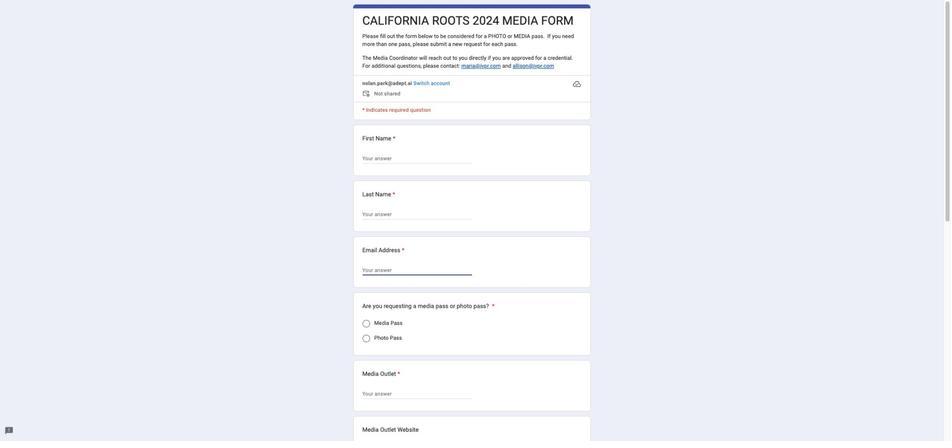 Task type: describe. For each thing, give the bounding box(es) containing it.
4 heading from the top
[[362, 246, 405, 255]]

1 heading from the top
[[362, 13, 574, 28]]

report a problem to google image
[[4, 427, 13, 436]]

Media Pass radio
[[362, 321, 370, 328]]

your email and google account are not part of your response image
[[362, 90, 374, 99]]

photo pass image
[[362, 335, 370, 343]]

6 heading from the top
[[362, 370, 400, 379]]



Task type: locate. For each thing, give the bounding box(es) containing it.
2 heading from the top
[[362, 134, 396, 143]]

None text field
[[362, 390, 472, 399]]

media pass image
[[362, 321, 370, 328]]

3 heading from the top
[[362, 190, 395, 199]]

heading
[[362, 13, 574, 28], [362, 134, 396, 143], [362, 190, 395, 199], [362, 246, 405, 255], [362, 302, 495, 311], [362, 370, 400, 379]]

Photo Pass radio
[[362, 335, 370, 343]]

list
[[353, 125, 591, 442]]

required question element
[[392, 134, 396, 143], [391, 190, 395, 199], [400, 246, 405, 255], [491, 302, 495, 311], [396, 370, 400, 379]]

your email and google account are not part of your response image
[[362, 90, 371, 99]]

5 heading from the top
[[362, 302, 495, 311]]

None text field
[[362, 154, 472, 163], [362, 210, 472, 219], [362, 266, 472, 275], [362, 154, 472, 163], [362, 210, 472, 219], [362, 266, 472, 275]]



Task type: vqa. For each thing, say whether or not it's contained in the screenshot.
6th heading from the bottom of the page
yes



